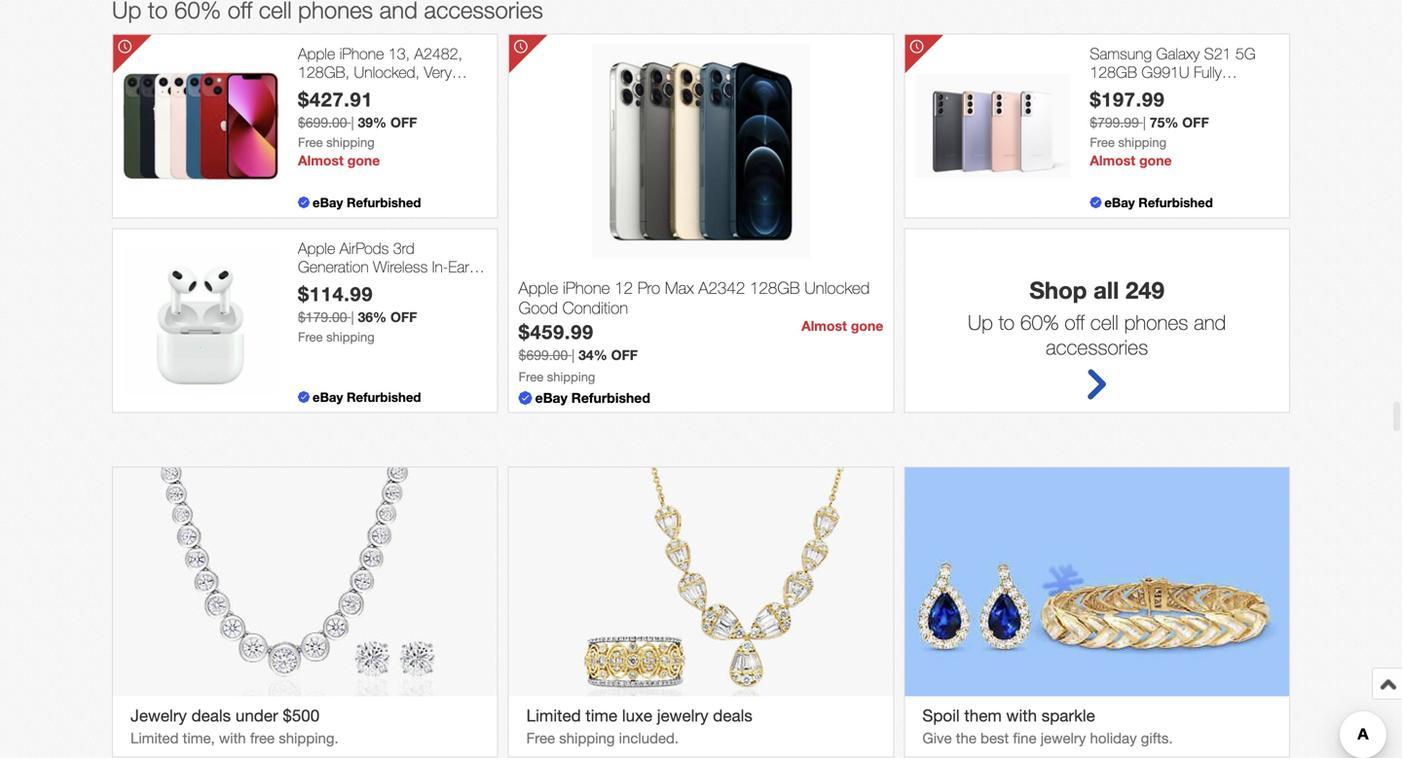 Task type: vqa. For each thing, say whether or not it's contained in the screenshot.
off within the $427.91 $699.00 | 39% off Free shipping Almost gone
yes



Task type: locate. For each thing, give the bounding box(es) containing it.
1 horizontal spatial unlocked
[[1090, 82, 1151, 100]]

gifts.
[[1141, 730, 1173, 747]]

2 vertical spatial apple
[[519, 278, 558, 298]]

1 horizontal spatial good
[[519, 298, 558, 317]]

give
[[922, 730, 952, 747]]

2 horizontal spatial -
[[1240, 82, 1246, 100]]

0 vertical spatial unlocked
[[1090, 82, 1151, 100]]

accessories
[[1046, 335, 1148, 359]]

unlocked
[[1090, 82, 1151, 100], [805, 278, 870, 298]]

0 horizontal spatial gone
[[347, 152, 380, 168]]

free inside $427.91 $699.00 | 39% off free shipping almost gone
[[298, 135, 323, 150]]

1 horizontal spatial jewelry
[[1041, 730, 1086, 747]]

1 horizontal spatial $699.00
[[519, 347, 568, 363]]

iphone inside apple iphone 13, a2482, 128gb, unlocked, very good condition
[[340, 44, 384, 63]]

fine
[[1013, 730, 1037, 747]]

128gb down samsung
[[1090, 63, 1137, 81]]

all
[[1094, 276, 1119, 304]]

deals right luxe
[[713, 706, 753, 725]]

ear
[[448, 258, 469, 276]]

shipping inside limited time luxe jewelry deals free shipping included.
[[559, 730, 615, 747]]

- left white on the top of page
[[357, 276, 362, 295]]

almost
[[298, 152, 344, 168], [1090, 152, 1136, 168], [802, 318, 847, 334]]

1 vertical spatial iphone
[[563, 278, 610, 298]]

off inside $427.91 $699.00 | 39% off free shipping almost gone
[[390, 114, 417, 130]]

almost inside $427.91 $699.00 | 39% off free shipping almost gone
[[298, 152, 344, 168]]

0 vertical spatial with
[[1006, 706, 1037, 725]]

unlocked inside apple iphone 12 pro max a2342 128gb unlocked good condition $459.99 $699.00 | 34% off free shipping
[[805, 278, 870, 298]]

ebay refurbished up airpods
[[313, 195, 421, 210]]

almost inside $197.99 $799.99 | 75% off free shipping almost gone
[[1090, 152, 1136, 168]]

jewelry inside spoil them with sparkle give the best fine jewelry holiday gifts.
[[1041, 730, 1086, 747]]

limited time luxe jewelry deals free shipping included.
[[526, 706, 753, 747]]

0 horizontal spatial good
[[298, 82, 335, 100]]

0 vertical spatial 128gb
[[1090, 63, 1137, 81]]

| for $427.91
[[351, 114, 354, 130]]

condition down 12
[[562, 298, 628, 317]]

1 horizontal spatial limited
[[526, 706, 581, 725]]

unlocked inside samsung  galaxy s21 5g 128gb g991u fully unlocked smartphone - good
[[1090, 82, 1151, 100]]

unlocked up $799.99
[[1090, 82, 1151, 100]]

samsung
[[1090, 44, 1152, 63]]

- inside samsung  galaxy s21 5g 128gb g991u fully unlocked smartphone - good
[[1240, 82, 1246, 100]]

jewelry down sparkle
[[1041, 730, 1086, 747]]

128gb inside samsung  galaxy s21 5g 128gb g991u fully unlocked smartphone - good
[[1090, 63, 1137, 81]]

deals inside "jewelry deals under $500 limited time, with free shipping."
[[191, 706, 231, 725]]

2 horizontal spatial almost
[[1090, 152, 1136, 168]]

shipping down the time
[[559, 730, 615, 747]]

with up fine
[[1006, 706, 1037, 725]]

shipping down 36%
[[326, 329, 375, 345]]

under
[[236, 706, 278, 725]]

good
[[298, 82, 335, 100], [1090, 100, 1127, 119], [519, 298, 558, 317]]

with left free at the bottom
[[219, 730, 246, 747]]

0 horizontal spatial jewelry
[[657, 706, 708, 725]]

ebay refurbished
[[313, 195, 421, 210], [1105, 195, 1213, 210], [313, 389, 421, 405], [535, 390, 650, 406]]

condition
[[339, 82, 401, 100], [562, 298, 628, 317]]

refurbished up airpods
[[347, 195, 421, 210]]

generation
[[298, 258, 369, 276]]

12
[[615, 278, 633, 298]]

ebay for $459.99
[[535, 390, 568, 406]]

ebay refurbished down $197.99 $799.99 | 75% off free shipping almost gone
[[1105, 195, 1213, 210]]

shipping
[[326, 135, 375, 150], [1118, 135, 1167, 150], [326, 329, 375, 345], [547, 369, 595, 384], [559, 730, 615, 747]]

0 vertical spatial jewelry
[[657, 706, 708, 725]]

1 horizontal spatial almost
[[802, 318, 847, 334]]

1 horizontal spatial with
[[1006, 706, 1037, 725]]

0 horizontal spatial -
[[357, 276, 362, 295]]

128gb right a2342
[[750, 278, 800, 298]]

deals up time,
[[191, 706, 231, 725]]

1 deals from the left
[[191, 706, 231, 725]]

ebay down $197.99 $799.99 | 75% off free shipping almost gone
[[1105, 195, 1135, 210]]

gone inside $427.91 $699.00 | 39% off free shipping almost gone
[[347, 152, 380, 168]]

ebay down $459.99
[[535, 390, 568, 406]]

apple up $459.99
[[519, 278, 558, 298]]

| inside $427.91 $699.00 | 39% off free shipping almost gone
[[351, 114, 354, 130]]

shipping down the 34%
[[547, 369, 595, 384]]

ebay refurbished down 36%
[[313, 389, 421, 405]]

| left 75%
[[1143, 114, 1146, 130]]

limited
[[526, 706, 581, 725], [130, 730, 179, 747]]

$699.00 down $459.99
[[519, 347, 568, 363]]

free
[[298, 135, 323, 150], [1090, 135, 1115, 150], [298, 329, 323, 345], [519, 369, 544, 384], [526, 730, 555, 747]]

off right 39%
[[390, 114, 417, 130]]

g991u
[[1142, 63, 1190, 81]]

off left 'cell'
[[1065, 310, 1085, 334]]

refurbished down $197.99 $799.99 | 75% off free shipping almost gone
[[1139, 195, 1213, 210]]

free inside limited time luxe jewelry deals free shipping included.
[[526, 730, 555, 747]]

condition down 'unlocked,'
[[339, 82, 401, 100]]

ebay up airpods
[[313, 195, 343, 210]]

shipping inside $197.99 $799.99 | 75% off free shipping almost gone
[[1118, 135, 1167, 150]]

0 horizontal spatial almost
[[298, 152, 344, 168]]

jewelry up included.
[[657, 706, 708, 725]]

shipping for $197.99
[[1118, 135, 1167, 150]]

0 vertical spatial limited
[[526, 706, 581, 725]]

apple up the generation
[[298, 239, 335, 257]]

0 vertical spatial $699.00
[[298, 114, 347, 130]]

128gb
[[1090, 63, 1137, 81], [750, 278, 800, 298]]

apple inside apple airpods 3rd generation wireless in-ear headset - white - excellent
[[298, 239, 335, 257]]

free inside $197.99 $799.99 | 75% off free shipping almost gone
[[1090, 135, 1115, 150]]

off right 36%
[[390, 309, 417, 325]]

iphone inside apple iphone 12 pro max a2342 128gb unlocked good condition $459.99 $699.00 | 34% off free shipping
[[563, 278, 610, 298]]

apple for $427.91
[[298, 44, 335, 63]]

1 vertical spatial $699.00
[[519, 347, 568, 363]]

75%
[[1150, 114, 1179, 130]]

jewelry
[[657, 706, 708, 725], [1041, 730, 1086, 747]]

limited inside limited time luxe jewelry deals free shipping included.
[[526, 706, 581, 725]]

very
[[424, 63, 452, 81]]

spoil them with sparkle give the best fine jewelry holiday gifts.
[[922, 706, 1173, 747]]

iphone
[[340, 44, 384, 63], [563, 278, 610, 298]]

wireless
[[373, 258, 428, 276]]

gone inside $197.99 $799.99 | 75% off free shipping almost gone
[[1139, 152, 1172, 168]]

refurbished for $459.99
[[571, 390, 650, 406]]

2 horizontal spatial good
[[1090, 100, 1127, 119]]

apple iphone 13, a2482, 128gb, unlocked, very good condition link
[[298, 44, 488, 100]]

13,
[[388, 44, 410, 63]]

off inside shop all 249 up to 60% off cell phones and accessories
[[1065, 310, 1085, 334]]

smartphone
[[1156, 82, 1236, 100]]

| inside $114.99 $179.00 | 36% off free shipping
[[351, 309, 354, 325]]

limited left the time
[[526, 706, 581, 725]]

off right the 34%
[[611, 347, 638, 363]]

1 horizontal spatial condition
[[562, 298, 628, 317]]

almost gone
[[802, 318, 884, 334]]

0 horizontal spatial $699.00
[[298, 114, 347, 130]]

- down 5g
[[1240, 82, 1246, 100]]

good up $459.99
[[519, 298, 558, 317]]

1 horizontal spatial 128gb
[[1090, 63, 1137, 81]]

galaxy
[[1156, 44, 1200, 63]]

refurbished down 36%
[[347, 389, 421, 405]]

gone
[[347, 152, 380, 168], [1139, 152, 1172, 168], [851, 318, 884, 334]]

0 horizontal spatial condition
[[339, 82, 401, 100]]

shipping for limited
[[559, 730, 615, 747]]

0 horizontal spatial with
[[219, 730, 246, 747]]

limited inside "jewelry deals under $500 limited time, with free shipping."
[[130, 730, 179, 747]]

to
[[999, 310, 1015, 334]]

off for $114.99
[[390, 309, 417, 325]]

1 horizontal spatial gone
[[851, 318, 884, 334]]

samsung  galaxy s21 5g 128gb g991u fully unlocked smartphone - good
[[1090, 44, 1256, 119]]

iphone up 'unlocked,'
[[340, 44, 384, 63]]

1 vertical spatial apple
[[298, 239, 335, 257]]

$699.00 down $427.91 in the top of the page
[[298, 114, 347, 130]]

free inside $114.99 $179.00 | 36% off free shipping
[[298, 329, 323, 345]]

off down smartphone
[[1182, 114, 1209, 130]]

jewelry deals under $500 limited time, with free shipping.
[[130, 706, 339, 747]]

ebay refurbished for $459.99
[[535, 390, 650, 406]]

iphone left 12
[[563, 278, 610, 298]]

128gb inside apple iphone 12 pro max a2342 128gb unlocked good condition $459.99 $699.00 | 34% off free shipping
[[750, 278, 800, 298]]

| left 36%
[[351, 309, 354, 325]]

1 vertical spatial unlocked
[[805, 278, 870, 298]]

fully
[[1194, 63, 1222, 81]]

shipping inside $114.99 $179.00 | 36% off free shipping
[[326, 329, 375, 345]]

249
[[1126, 276, 1165, 304]]

| inside $197.99 $799.99 | 75% off free shipping almost gone
[[1143, 114, 1146, 130]]

1 vertical spatial 128gb
[[750, 278, 800, 298]]

and
[[1194, 310, 1226, 334]]

apple airpods 3rd generation wireless in-ear headset - white - excellent
[[298, 239, 474, 295]]

iphone for 13,
[[340, 44, 384, 63]]

36%
[[358, 309, 387, 325]]

0 vertical spatial condition
[[339, 82, 401, 100]]

| inside apple iphone 12 pro max a2342 128gb unlocked good condition $459.99 $699.00 | 34% off free shipping
[[572, 347, 575, 363]]

0 horizontal spatial deals
[[191, 706, 231, 725]]

shipping inside $427.91 $699.00 | 39% off free shipping almost gone
[[326, 135, 375, 150]]

shop all 249 up to 60% off cell phones and accessories
[[968, 276, 1226, 359]]

ebay refurbished down the 34%
[[535, 390, 650, 406]]

-
[[1240, 82, 1246, 100], [357, 276, 362, 295], [407, 276, 413, 295]]

1 horizontal spatial -
[[407, 276, 413, 295]]

condition inside apple iphone 13, a2482, 128gb, unlocked, very good condition
[[339, 82, 401, 100]]

0 horizontal spatial limited
[[130, 730, 179, 747]]

1 vertical spatial with
[[219, 730, 246, 747]]

0 horizontal spatial 128gb
[[750, 278, 800, 298]]

$114.99 $179.00 | 36% off free shipping
[[298, 282, 417, 345]]

free
[[250, 730, 275, 747]]

deals
[[191, 706, 231, 725], [713, 706, 753, 725]]

| left the 34%
[[572, 347, 575, 363]]

off for $427.91
[[390, 114, 417, 130]]

0 vertical spatial iphone
[[340, 44, 384, 63]]

1 horizontal spatial deals
[[713, 706, 753, 725]]

2 horizontal spatial gone
[[1139, 152, 1172, 168]]

refurbished for $427.91
[[347, 195, 421, 210]]

apple
[[298, 44, 335, 63], [298, 239, 335, 257], [519, 278, 558, 298]]

jewelry
[[130, 706, 187, 725]]

0 horizontal spatial iphone
[[340, 44, 384, 63]]

apple up "128gb,"
[[298, 44, 335, 63]]

0 vertical spatial apple
[[298, 44, 335, 63]]

2 deals from the left
[[713, 706, 753, 725]]

1 vertical spatial condition
[[562, 298, 628, 317]]

good left 75%
[[1090, 100, 1127, 119]]

|
[[351, 114, 354, 130], [1143, 114, 1146, 130], [351, 309, 354, 325], [572, 347, 575, 363]]

apple iphone 12 pro max a2342 128gb unlocked good condition link
[[519, 278, 884, 320]]

airpods
[[340, 239, 389, 257]]

1 horizontal spatial iphone
[[563, 278, 610, 298]]

$699.00 inside apple iphone 12 pro max a2342 128gb unlocked good condition $459.99 $699.00 | 34% off free shipping
[[519, 347, 568, 363]]

off inside $197.99 $799.99 | 75% off free shipping almost gone
[[1182, 114, 1209, 130]]

shipping down 39%
[[326, 135, 375, 150]]

1 vertical spatial jewelry
[[1041, 730, 1086, 747]]

sparkle
[[1042, 706, 1095, 725]]

| left 39%
[[351, 114, 354, 130]]

good down "128gb,"
[[298, 82, 335, 100]]

shipping down 75%
[[1118, 135, 1167, 150]]

refurbished
[[347, 195, 421, 210], [1139, 195, 1213, 210], [347, 389, 421, 405], [571, 390, 650, 406]]

off
[[390, 114, 417, 130], [1182, 114, 1209, 130], [390, 309, 417, 325], [1065, 310, 1085, 334], [611, 347, 638, 363]]

1 vertical spatial limited
[[130, 730, 179, 747]]

apple inside apple iphone 13, a2482, 128gb, unlocked, very good condition
[[298, 44, 335, 63]]

with
[[1006, 706, 1037, 725], [219, 730, 246, 747]]

limited down 'jewelry'
[[130, 730, 179, 747]]

apple inside apple iphone 12 pro max a2342 128gb unlocked good condition $459.99 $699.00 | 34% off free shipping
[[519, 278, 558, 298]]

holiday
[[1090, 730, 1137, 747]]

ebay
[[313, 195, 343, 210], [1105, 195, 1135, 210], [313, 389, 343, 405], [535, 390, 568, 406]]

off inside $114.99 $179.00 | 36% off free shipping
[[390, 309, 417, 325]]

refurbished down the 34%
[[571, 390, 650, 406]]

- down wireless
[[407, 276, 413, 295]]

unlocked up almost gone
[[805, 278, 870, 298]]

$699.00
[[298, 114, 347, 130], [519, 347, 568, 363]]

0 horizontal spatial unlocked
[[805, 278, 870, 298]]

headset
[[298, 276, 353, 295]]



Task type: describe. For each thing, give the bounding box(es) containing it.
time
[[586, 706, 618, 725]]

ebay for $427.91
[[313, 195, 343, 210]]

$799.99
[[1090, 114, 1139, 130]]

off for $197.99
[[1182, 114, 1209, 130]]

39%
[[358, 114, 387, 130]]

$179.00
[[298, 309, 347, 325]]

them
[[964, 706, 1002, 725]]

with inside "jewelry deals under $500 limited time, with free shipping."
[[219, 730, 246, 747]]

free for $197.99
[[1090, 135, 1115, 150]]

samsung  galaxy s21 5g 128gb g991u fully unlocked smartphone - good link
[[1090, 44, 1280, 119]]

iphone for 12
[[563, 278, 610, 298]]

ebay refurbished for $427.91
[[313, 195, 421, 210]]

apple for $114.99
[[298, 239, 335, 257]]

good inside samsung  galaxy s21 5g 128gb g991u fully unlocked smartphone - good
[[1090, 100, 1127, 119]]

best
[[981, 730, 1009, 747]]

deals inside limited time luxe jewelry deals free shipping included.
[[713, 706, 753, 725]]

cell
[[1091, 310, 1119, 334]]

condition inside apple iphone 12 pro max a2342 128gb unlocked good condition $459.99 $699.00 | 34% off free shipping
[[562, 298, 628, 317]]

shipping.
[[279, 730, 339, 747]]

good inside apple iphone 13, a2482, 128gb, unlocked, very good condition
[[298, 82, 335, 100]]

refurbished for $197.99
[[1139, 195, 1213, 210]]

apple airpods 3rd generation wireless in-ear headset - white - excellent link
[[298, 239, 488, 295]]

| for $197.99
[[1143, 114, 1146, 130]]

phones
[[1124, 310, 1188, 334]]

34%
[[579, 347, 607, 363]]

jewelry inside limited time luxe jewelry deals free shipping included.
[[657, 706, 708, 725]]

$427.91 $699.00 | 39% off free shipping almost gone
[[298, 87, 417, 168]]

time,
[[183, 730, 215, 747]]

a2342
[[699, 278, 745, 298]]

unlocked for good
[[1090, 82, 1151, 100]]

$114.99
[[298, 282, 373, 306]]

$197.99 $799.99 | 75% off free shipping almost gone
[[1090, 87, 1209, 168]]

$197.99
[[1090, 87, 1165, 111]]

$459.99
[[519, 320, 594, 343]]

almost for $427.91
[[298, 152, 344, 168]]

spoil
[[922, 706, 960, 725]]

shop
[[1030, 276, 1087, 304]]

gone for $427.91
[[347, 152, 380, 168]]

in-
[[432, 258, 448, 276]]

shipping inside apple iphone 12 pro max a2342 128gb unlocked good condition $459.99 $699.00 | 34% off free shipping
[[547, 369, 595, 384]]

good inside apple iphone 12 pro max a2342 128gb unlocked good condition $459.99 $699.00 | 34% off free shipping
[[519, 298, 558, 317]]

free inside apple iphone 12 pro max a2342 128gb unlocked good condition $459.99 $699.00 | 34% off free shipping
[[519, 369, 544, 384]]

the
[[956, 730, 977, 747]]

apple iphone 12 pro max a2342 128gb unlocked good condition $459.99 $699.00 | 34% off free shipping
[[519, 278, 870, 384]]

gone for $197.99
[[1139, 152, 1172, 168]]

| for $114.99
[[351, 309, 354, 325]]

white
[[367, 276, 403, 295]]

apple iphone 13, a2482, 128gb, unlocked, very good condition
[[298, 44, 463, 100]]

ebay for $197.99
[[1105, 195, 1135, 210]]

a2482,
[[414, 44, 463, 63]]

3rd
[[393, 239, 415, 257]]

$427.91
[[298, 87, 373, 111]]

up
[[968, 310, 993, 334]]

pro
[[638, 278, 660, 298]]

free for $427.91
[[298, 135, 323, 150]]

excellent
[[417, 276, 474, 295]]

free for limited
[[526, 730, 555, 747]]

off inside apple iphone 12 pro max a2342 128gb unlocked good condition $459.99 $699.00 | 34% off free shipping
[[611, 347, 638, 363]]

with inside spoil them with sparkle give the best fine jewelry holiday gifts.
[[1006, 706, 1037, 725]]

128gb,
[[298, 63, 350, 81]]

unlocked,
[[354, 63, 420, 81]]

$699.00 inside $427.91 $699.00 | 39% off free shipping almost gone
[[298, 114, 347, 130]]

5g
[[1236, 44, 1256, 63]]

ebay down $179.00
[[313, 389, 343, 405]]

60%
[[1020, 310, 1059, 334]]

s21
[[1204, 44, 1231, 63]]

$500
[[283, 706, 320, 725]]

ebay refurbished for $197.99
[[1105, 195, 1213, 210]]

free for $114.99
[[298, 329, 323, 345]]

max
[[665, 278, 694, 298]]

luxe
[[622, 706, 652, 725]]

shipping for $114.99
[[326, 329, 375, 345]]

included.
[[619, 730, 679, 747]]

shipping for $427.91
[[326, 135, 375, 150]]

unlocked for $459.99
[[805, 278, 870, 298]]

almost for $197.99
[[1090, 152, 1136, 168]]



